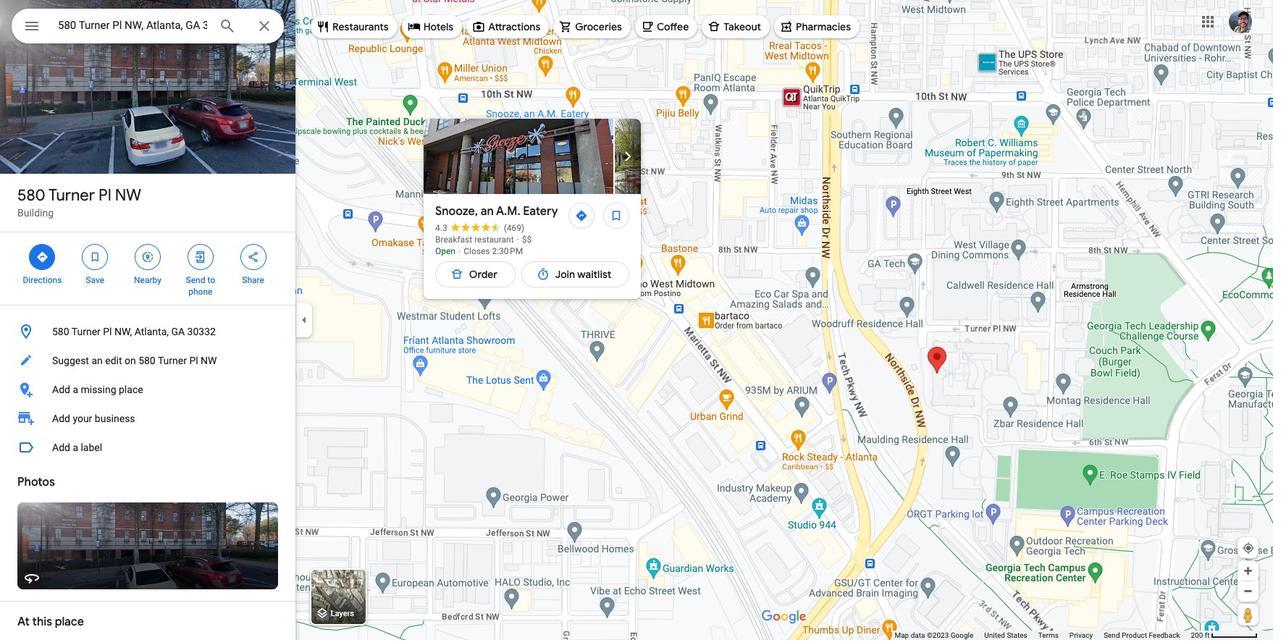 Task type: vqa. For each thing, say whether or not it's contained in the screenshot.
right New
no



Task type: describe. For each thing, give the bounding box(es) containing it.
 button
[[12, 9, 52, 46]]

attractions
[[488, 20, 540, 33]]

collapse side panel image
[[296, 312, 312, 328]]

add a label
[[52, 442, 102, 453]]

zoom in image
[[1243, 566, 1254, 576]]

terms button
[[1038, 631, 1059, 640]]

a for missing
[[73, 384, 78, 395]]

google account: cj baylor  
(christian.baylor@adept.ai) image
[[1229, 10, 1252, 33]]

an for edit
[[92, 355, 103, 366]]

200 ft button
[[1191, 631, 1258, 639]]

(469)
[[504, 223, 524, 233]]

at
[[17, 615, 30, 629]]

200 ft
[[1191, 631, 1210, 639]]

waitlist
[[577, 268, 611, 281]]

on
[[125, 355, 136, 366]]

edit
[[105, 355, 122, 366]]

place inside button
[[119, 384, 143, 395]]

breakfast
[[435, 235, 472, 245]]

an for a.m.
[[481, 204, 494, 219]]

directions
[[23, 275, 62, 285]]

this
[[32, 615, 52, 629]]

save image
[[610, 209, 623, 222]]

pl for nw,
[[103, 326, 112, 337]]

2 vertical spatial pl
[[189, 355, 198, 366]]

google maps element
[[0, 0, 1273, 640]]

send product feedback button
[[1104, 631, 1180, 640]]

product
[[1122, 631, 1147, 639]]

4.3
[[435, 223, 447, 233]]

join waitlist
[[555, 268, 611, 281]]

580 turner pl nw, atlanta, ga 30332
[[52, 326, 216, 337]]


[[88, 249, 102, 265]]

suggest an edit on 580 turner pl nw button
[[0, 346, 295, 375]]

hotels button
[[402, 9, 462, 44]]

ft
[[1205, 631, 1210, 639]]

data
[[911, 631, 925, 639]]

none field inside the "580 turner pl nw, atlanta, ga 30332" 'field'
[[58, 17, 207, 34]]

send for send product feedback
[[1104, 631, 1120, 639]]

send for send to phone
[[186, 275, 205, 285]]

200
[[1191, 631, 1203, 639]]

nw inside "suggest an edit on 580 turner pl nw" button
[[201, 355, 217, 366]]

missing
[[81, 384, 116, 395]]

business
[[95, 413, 135, 424]]

restaurants
[[332, 20, 389, 33]]

join
[[555, 268, 575, 281]]

580 for nw
[[17, 185, 45, 206]]

photos of snooze, an a.m. eatery region
[[424, 119, 1273, 194]]


[[23, 16, 41, 36]]

open
[[435, 246, 455, 256]]

restaurants button
[[311, 9, 397, 44]]

show your location image
[[1242, 542, 1255, 555]]

30332
[[187, 326, 216, 337]]

groceries
[[575, 20, 622, 33]]

map data ©2023 google
[[895, 631, 973, 639]]

atlanta,
[[135, 326, 169, 337]]

to
[[207, 275, 215, 285]]

takeout button
[[702, 9, 770, 44]]

google
[[951, 631, 973, 639]]

building
[[17, 207, 54, 219]]

 search field
[[12, 9, 284, 46]]

580 turner pl nw main content
[[0, 0, 295, 640]]

$$
[[522, 235, 532, 245]]

snooze,
[[435, 204, 478, 219]]

coffee
[[657, 20, 689, 33]]

580 turner pl nw, atlanta, ga 30332 button
[[0, 317, 295, 346]]

save
[[86, 275, 104, 285]]

pharmacies button
[[774, 9, 860, 44]]

map
[[895, 631, 909, 639]]

breakfast restaurant element
[[435, 235, 514, 245]]

restaurant
[[474, 235, 514, 245]]

suggest
[[52, 355, 89, 366]]

groceries button
[[553, 9, 631, 44]]

terms
[[1038, 631, 1059, 639]]

privacy button
[[1069, 631, 1093, 640]]


[[141, 249, 154, 265]]

coffee button
[[635, 9, 698, 44]]

photo image
[[424, 119, 613, 194]]

photos
[[17, 475, 55, 490]]

©2023
[[927, 631, 949, 639]]

share
[[242, 275, 264, 285]]



Task type: locate. For each thing, give the bounding box(es) containing it.
phone
[[188, 287, 212, 297]]

580 up suggest
[[52, 326, 69, 337]]

directions image
[[575, 209, 588, 222]]

None field
[[58, 17, 207, 34]]

add
[[52, 384, 70, 395], [52, 413, 70, 424], [52, 442, 70, 453]]

turner for nw,
[[72, 326, 101, 337]]

1 horizontal spatial send
[[1104, 631, 1120, 639]]

580 up building
[[17, 185, 45, 206]]

join waitlist image
[[536, 268, 549, 281]]

turner up building
[[48, 185, 95, 206]]

0 vertical spatial place
[[119, 384, 143, 395]]

place right this
[[55, 615, 84, 629]]

order image
[[450, 268, 463, 281]]

0 vertical spatial a
[[73, 384, 78, 395]]

place down on
[[119, 384, 143, 395]]

pl left nw,
[[103, 326, 112, 337]]

actions for 580 turner pl nw region
[[0, 232, 295, 305]]

snooze, an a.m. eatery
[[435, 204, 558, 219]]

·
[[517, 235, 519, 245]]

turner inside 580 turner pl nw, atlanta, ga 30332 button
[[72, 326, 101, 337]]


[[36, 249, 49, 265]]

footer
[[895, 631, 1191, 640]]

hotels
[[423, 20, 453, 33]]

a.m.
[[496, 204, 520, 219]]

0 vertical spatial nw
[[115, 185, 141, 206]]

ga
[[171, 326, 185, 337]]

an left edit
[[92, 355, 103, 366]]

united
[[984, 631, 1005, 639]]

1 vertical spatial nw
[[201, 355, 217, 366]]

pharmacies
[[796, 20, 851, 33]]

send to phone
[[186, 275, 215, 297]]

send product feedback
[[1104, 631, 1180, 639]]

a left missing
[[73, 384, 78, 395]]

send inside button
[[1104, 631, 1120, 639]]

send left product
[[1104, 631, 1120, 639]]

a left label
[[73, 442, 78, 453]]

0 vertical spatial turner
[[48, 185, 95, 206]]

add inside "button"
[[52, 442, 70, 453]]

1 vertical spatial an
[[92, 355, 103, 366]]

0 horizontal spatial 580
[[17, 185, 45, 206]]

0 horizontal spatial send
[[186, 275, 205, 285]]

580 right on
[[138, 355, 156, 366]]

footer containing map data ©2023 google
[[895, 631, 1191, 640]]

zoom out image
[[1243, 586, 1254, 597]]

order
[[469, 268, 497, 281]]

580 Turner Pl NW, Atlanta, GA 30332 field
[[12, 9, 284, 43]]


[[247, 249, 260, 265]]

layers
[[331, 609, 354, 619]]

add for add a missing place
[[52, 384, 70, 395]]

0 horizontal spatial nw
[[115, 185, 141, 206]]

an
[[481, 204, 494, 219], [92, 355, 103, 366]]

turner inside "suggest an edit on 580 turner pl nw" button
[[158, 355, 187, 366]]

turner inside 580 turner pl nw building
[[48, 185, 95, 206]]

pl for nw
[[99, 185, 111, 206]]

0 vertical spatial pl
[[99, 185, 111, 206]]

add a missing place
[[52, 384, 143, 395]]

add left label
[[52, 442, 70, 453]]

united states
[[984, 631, 1027, 639]]

add a label button
[[0, 433, 295, 462]]

$$ element
[[522, 235, 532, 245]]

1 horizontal spatial 580
[[52, 326, 69, 337]]

pl
[[99, 185, 111, 206], [103, 326, 112, 337], [189, 355, 198, 366]]

1 vertical spatial place
[[55, 615, 84, 629]]

1 vertical spatial add
[[52, 413, 70, 424]]

1 vertical spatial a
[[73, 442, 78, 453]]

snooze, an a.m. eatery tooltip
[[424, 119, 1273, 299]]

turner down ga at bottom
[[158, 355, 187, 366]]

join waitlist link
[[521, 257, 629, 292]]

1 vertical spatial turner
[[72, 326, 101, 337]]

4.3 stars 469 reviews image
[[435, 222, 524, 234]]

nw
[[115, 185, 141, 206], [201, 355, 217, 366]]

1 horizontal spatial place
[[119, 384, 143, 395]]

states
[[1007, 631, 1027, 639]]

order link
[[435, 257, 515, 292]]

show street view coverage image
[[1238, 604, 1259, 626]]

a inside button
[[73, 384, 78, 395]]

add your business link
[[0, 404, 295, 433]]

add down suggest
[[52, 384, 70, 395]]

nearby
[[134, 275, 161, 285]]

580 for nw,
[[52, 326, 69, 337]]

turner for nw
[[48, 185, 95, 206]]

add a missing place button
[[0, 375, 295, 404]]

breakfast restaurant · $$ open ⋅ closes 2:30 pm
[[435, 235, 532, 256]]

nw down '30332'
[[201, 355, 217, 366]]

privacy
[[1069, 631, 1093, 639]]

2:30 pm
[[492, 246, 523, 256]]

takeout
[[724, 20, 761, 33]]

0 vertical spatial send
[[186, 275, 205, 285]]

add left your
[[52, 413, 70, 424]]

pl inside 580 turner pl nw building
[[99, 185, 111, 206]]

1 a from the top
[[73, 384, 78, 395]]

an inside tooltip
[[481, 204, 494, 219]]

an inside button
[[92, 355, 103, 366]]

a for label
[[73, 442, 78, 453]]

1 horizontal spatial nw
[[201, 355, 217, 366]]

closes
[[464, 246, 490, 256]]

footer inside google maps element
[[895, 631, 1191, 640]]

580 turner pl nw building
[[17, 185, 141, 219]]

add for add a label
[[52, 442, 70, 453]]

eatery
[[523, 204, 558, 219]]

nw inside 580 turner pl nw building
[[115, 185, 141, 206]]

0 vertical spatial an
[[481, 204, 494, 219]]

add inside button
[[52, 384, 70, 395]]

add for add your business
[[52, 413, 70, 424]]

0 vertical spatial add
[[52, 384, 70, 395]]

⋅
[[458, 246, 461, 256]]

1 vertical spatial 580
[[52, 326, 69, 337]]

nw,
[[114, 326, 132, 337]]

an up 4.3 stars 469 reviews image
[[481, 204, 494, 219]]

1 horizontal spatial an
[[481, 204, 494, 219]]

2 vertical spatial turner
[[158, 355, 187, 366]]

1 add from the top
[[52, 384, 70, 395]]

pl down '30332'
[[189, 355, 198, 366]]

send
[[186, 275, 205, 285], [1104, 631, 1120, 639]]

turner up suggest
[[72, 326, 101, 337]]

united states button
[[984, 631, 1027, 640]]

nw up 
[[115, 185, 141, 206]]

0 horizontal spatial an
[[92, 355, 103, 366]]

1 vertical spatial send
[[1104, 631, 1120, 639]]

a inside "button"
[[73, 442, 78, 453]]

pl up the 
[[99, 185, 111, 206]]

attractions button
[[466, 9, 549, 44]]

2 vertical spatial add
[[52, 442, 70, 453]]

send up phone in the top left of the page
[[186, 275, 205, 285]]

turner
[[48, 185, 95, 206], [72, 326, 101, 337], [158, 355, 187, 366]]

label
[[81, 442, 102, 453]]

add your business
[[52, 413, 135, 424]]

at this place
[[17, 615, 84, 629]]

2 vertical spatial 580
[[138, 355, 156, 366]]

3 add from the top
[[52, 442, 70, 453]]

suggest an edit on 580 turner pl nw
[[52, 355, 217, 366]]

snooze, an a.m. eatery element
[[435, 203, 558, 220]]

2 add from the top
[[52, 413, 70, 424]]

0 vertical spatial 580
[[17, 185, 45, 206]]

2 a from the top
[[73, 442, 78, 453]]

a
[[73, 384, 78, 395], [73, 442, 78, 453]]

place
[[119, 384, 143, 395], [55, 615, 84, 629]]

1 vertical spatial pl
[[103, 326, 112, 337]]

580
[[17, 185, 45, 206], [52, 326, 69, 337], [138, 355, 156, 366]]

0 horizontal spatial place
[[55, 615, 84, 629]]

580 inside 580 turner pl nw building
[[17, 185, 45, 206]]


[[194, 249, 207, 265]]

feedback
[[1149, 631, 1180, 639]]

your
[[73, 413, 92, 424]]

2 horizontal spatial 580
[[138, 355, 156, 366]]

send inside send to phone
[[186, 275, 205, 285]]



